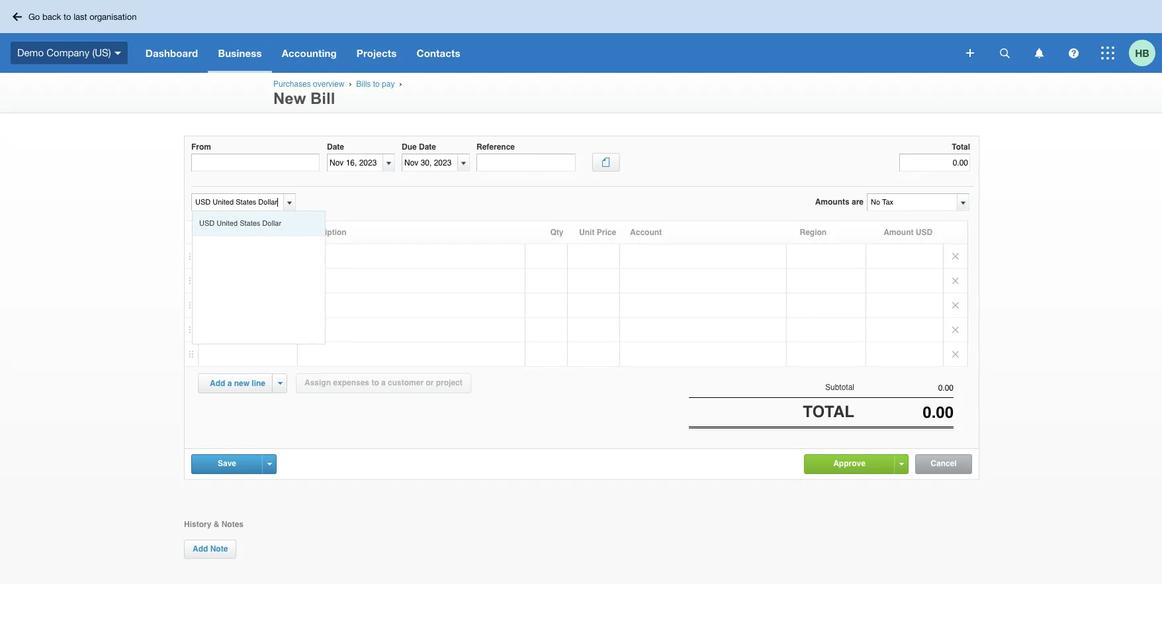 Task type: vqa. For each thing, say whether or not it's contained in the screenshot.
16
no



Task type: describe. For each thing, give the bounding box(es) containing it.
purchases
[[274, 79, 311, 89]]

are
[[852, 197, 864, 207]]

dollar
[[262, 219, 282, 228]]

amount usd
[[884, 228, 933, 237]]

amounts are
[[816, 197, 864, 207]]

or
[[426, 378, 434, 387]]

reference
[[477, 142, 515, 152]]

accounting button
[[272, 33, 347, 73]]

purchases overview › bills to pay › new bill
[[274, 79, 405, 107]]

usd united states dollar
[[199, 219, 282, 228]]

price
[[597, 228, 617, 237]]

assign expenses to a customer or project
[[305, 378, 463, 387]]

to for a
[[372, 378, 379, 387]]

1 delete line item image from the top
[[944, 269, 968, 293]]

Total text field
[[900, 154, 971, 172]]

go back to last organisation link
[[8, 6, 145, 27]]

more approve options... image
[[900, 463, 904, 465]]

organisation
[[90, 12, 137, 22]]

1 delete line item image from the top
[[944, 244, 968, 268]]

0 horizontal spatial usd
[[199, 219, 215, 228]]

1 horizontal spatial svg image
[[1069, 48, 1079, 58]]

to for last
[[64, 12, 71, 22]]

approve
[[834, 459, 866, 468]]

company
[[46, 47, 90, 58]]

projects button
[[347, 33, 407, 73]]

assign expenses to a customer or project link
[[296, 374, 471, 393]]

hb button
[[1130, 33, 1163, 73]]

line
[[252, 379, 266, 388]]

qty
[[551, 228, 564, 237]]

hb
[[1136, 47, 1150, 59]]

bills to pay link
[[357, 79, 395, 89]]

1 date from the left
[[327, 142, 344, 152]]

note
[[210, 544, 228, 553]]

unit price
[[579, 228, 617, 237]]

banner containing hb
[[0, 0, 1163, 73]]

Due Date text field
[[403, 154, 458, 171]]

cancel button
[[917, 455, 972, 473]]

approve link
[[805, 455, 895, 473]]

save
[[218, 459, 236, 468]]

due date
[[402, 142, 436, 152]]

unit
[[579, 228, 595, 237]]

0 horizontal spatial svg image
[[1000, 48, 1010, 58]]

svg image inside go back to last organisation link
[[13, 12, 22, 21]]

back
[[42, 12, 61, 22]]

history
[[184, 520, 211, 529]]

svg image inside demo company (us) popup button
[[114, 51, 121, 55]]

2 date from the left
[[419, 142, 436, 152]]

new
[[274, 89, 306, 107]]

item
[[202, 228, 219, 237]]

accounting
[[282, 47, 337, 59]]

account
[[630, 228, 662, 237]]

amounts
[[816, 197, 850, 207]]

add note link
[[184, 540, 237, 559]]

total
[[952, 142, 971, 152]]

due
[[402, 142, 417, 152]]

demo company (us)
[[17, 47, 111, 58]]

projects
[[357, 47, 397, 59]]



Task type: locate. For each thing, give the bounding box(es) containing it.
1 vertical spatial delete line item image
[[944, 318, 968, 342]]

0 horizontal spatial date
[[327, 142, 344, 152]]

Reference text field
[[477, 154, 576, 172]]

1 › from the left
[[349, 79, 352, 88]]

1 vertical spatial delete line item image
[[944, 293, 968, 317]]

customer
[[388, 378, 424, 387]]

to inside purchases overview › bills to pay › new bill
[[373, 79, 380, 89]]

overview
[[313, 79, 345, 89]]

date up due date text field
[[419, 142, 436, 152]]

delete line item image
[[944, 244, 968, 268], [944, 318, 968, 342], [944, 342, 968, 366]]

bills
[[357, 79, 371, 89]]

1 horizontal spatial usd
[[916, 228, 933, 237]]

subtotal
[[826, 383, 855, 392]]

description
[[303, 228, 347, 237]]

3 delete line item image from the top
[[944, 342, 968, 366]]

more save options... image
[[267, 463, 272, 465]]

0 vertical spatial delete line item image
[[944, 269, 968, 293]]

(us)
[[92, 47, 111, 58]]

svg image
[[13, 12, 22, 21], [1035, 48, 1044, 58], [967, 49, 975, 57], [114, 51, 121, 55]]

dashboard
[[146, 47, 198, 59]]

united
[[217, 219, 238, 228]]

add left new
[[210, 379, 225, 388]]

notes
[[222, 520, 244, 529]]

to left last
[[64, 12, 71, 22]]

to right expenses
[[372, 378, 379, 387]]

cancel
[[931, 459, 957, 468]]

navigation
[[136, 33, 958, 73]]

dashboard link
[[136, 33, 208, 73]]

2 delete line item image from the top
[[944, 293, 968, 317]]

purchases overview link
[[274, 79, 345, 89]]

delete line item image
[[944, 269, 968, 293], [944, 293, 968, 317]]

project
[[436, 378, 463, 387]]

› left bills
[[349, 79, 352, 88]]

assign
[[305, 378, 331, 387]]

usd
[[199, 219, 215, 228], [916, 228, 933, 237]]

region
[[800, 228, 827, 237]]

1 vertical spatial add
[[193, 544, 208, 553]]

pay
[[382, 79, 395, 89]]

0 vertical spatial to
[[64, 12, 71, 22]]

2 vertical spatial delete line item image
[[944, 342, 968, 366]]

navigation containing dashboard
[[136, 33, 958, 73]]

save link
[[192, 455, 262, 473]]

to
[[64, 12, 71, 22], [373, 79, 380, 89], [372, 378, 379, 387]]

banner
[[0, 0, 1163, 73]]

expenses
[[333, 378, 370, 387]]

1 horizontal spatial a
[[381, 378, 386, 387]]

a
[[381, 378, 386, 387], [228, 379, 232, 388]]

more add line options... image
[[278, 382, 282, 385]]

new
[[234, 379, 250, 388]]

contacts
[[417, 47, 461, 59]]

1 horizontal spatial add
[[210, 379, 225, 388]]

0 horizontal spatial ›
[[349, 79, 352, 88]]

1 horizontal spatial ›
[[400, 79, 402, 88]]

last
[[74, 12, 87, 22]]

go back to last organisation
[[28, 12, 137, 22]]

None text field
[[868, 194, 957, 211], [855, 383, 954, 393], [855, 403, 954, 422], [868, 194, 957, 211], [855, 383, 954, 393], [855, 403, 954, 422]]

add a new line link
[[202, 374, 274, 393]]

add a new line
[[210, 379, 266, 388]]

0 vertical spatial delete line item image
[[944, 244, 968, 268]]

2 › from the left
[[400, 79, 402, 88]]

2 delete line item image from the top
[[944, 318, 968, 342]]

date
[[327, 142, 344, 152], [419, 142, 436, 152]]

demo company (us) button
[[0, 33, 136, 73]]

add
[[210, 379, 225, 388], [193, 544, 208, 553]]

svg image
[[1102, 46, 1115, 60], [1000, 48, 1010, 58], [1069, 48, 1079, 58]]

states
[[240, 219, 260, 228]]

history & notes
[[184, 520, 244, 529]]

total
[[803, 403, 855, 421]]

add for add note
[[193, 544, 208, 553]]

go
[[28, 12, 40, 22]]

business
[[218, 47, 262, 59]]

1 vertical spatial to
[[373, 79, 380, 89]]

1 horizontal spatial date
[[419, 142, 436, 152]]

demo
[[17, 47, 44, 58]]

bill
[[311, 89, 335, 107]]

date up date text box
[[327, 142, 344, 152]]

add for add a new line
[[210, 379, 225, 388]]

amount
[[884, 228, 914, 237]]

usd left united
[[199, 219, 215, 228]]

0 vertical spatial add
[[210, 379, 225, 388]]

&
[[214, 520, 219, 529]]

contacts button
[[407, 33, 471, 73]]

add note
[[193, 544, 228, 553]]

0 horizontal spatial add
[[193, 544, 208, 553]]

a left the customer
[[381, 378, 386, 387]]

usd right the amount
[[916, 228, 933, 237]]

›
[[349, 79, 352, 88], [400, 79, 402, 88]]

to left pay
[[373, 79, 380, 89]]

0 horizontal spatial a
[[228, 379, 232, 388]]

navigation inside banner
[[136, 33, 958, 73]]

2 vertical spatial to
[[372, 378, 379, 387]]

to inside banner
[[64, 12, 71, 22]]

from
[[191, 142, 211, 152]]

business button
[[208, 33, 272, 73]]

None text field
[[191, 154, 320, 172], [192, 194, 281, 211], [191, 154, 320, 172], [192, 194, 281, 211]]

› right pay
[[400, 79, 402, 88]]

add left "note"
[[193, 544, 208, 553]]

Date text field
[[328, 154, 383, 171]]

a left new
[[228, 379, 232, 388]]

2 horizontal spatial svg image
[[1102, 46, 1115, 60]]



